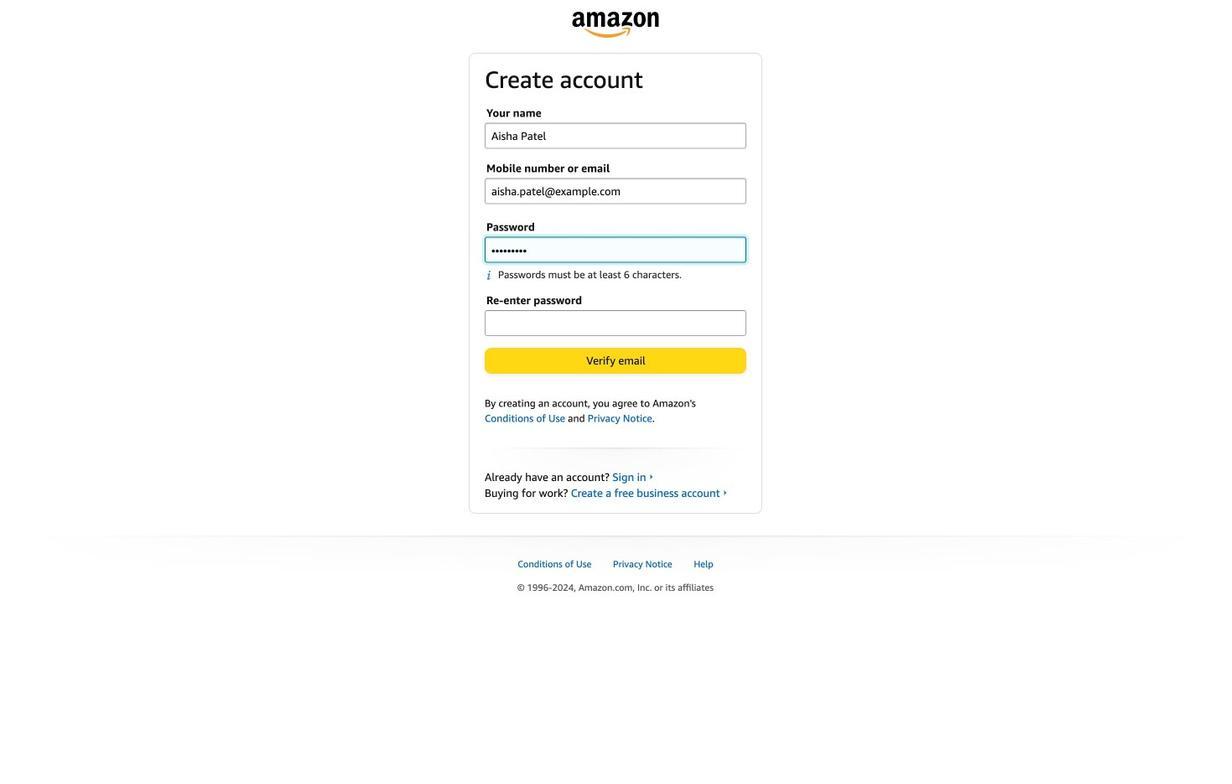 Task type: vqa. For each thing, say whether or not it's contained in the screenshot.
At least 6 characters "password field"
yes



Task type: describe. For each thing, give the bounding box(es) containing it.
First and last name text field
[[485, 123, 747, 149]]



Task type: locate. For each thing, give the bounding box(es) containing it.
At least 6 characters password field
[[485, 237, 747, 263]]

None submit
[[486, 349, 746, 373]]

None email field
[[485, 178, 747, 204]]

alert image
[[487, 270, 498, 281]]

amazon image
[[573, 12, 659, 38]]

None password field
[[485, 310, 747, 336]]



